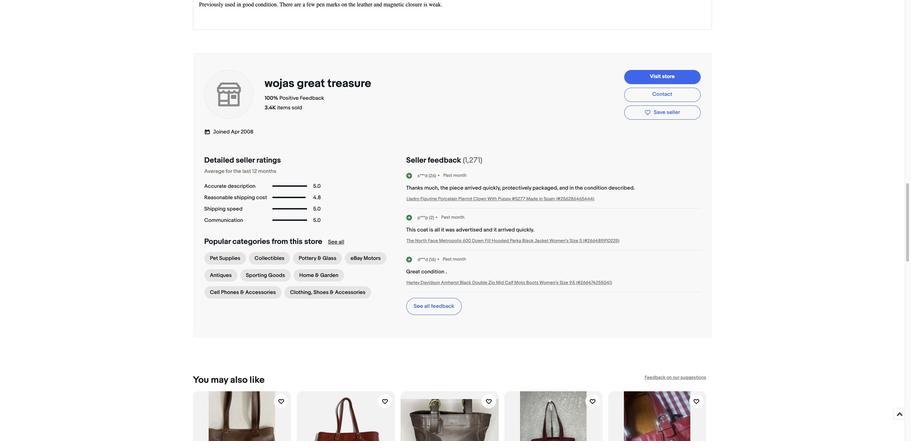 Task type: locate. For each thing, give the bounding box(es) containing it.
1 vertical spatial 5.0
[[313, 206, 321, 212]]

1 vertical spatial past
[[441, 215, 450, 220]]

clown
[[473, 196, 487, 202]]

visit
[[650, 73, 661, 80]]

2 vertical spatial past month
[[443, 257, 466, 262]]

1 vertical spatial all
[[339, 239, 344, 246]]

the for last
[[233, 168, 241, 175]]

0 horizontal spatial all
[[339, 239, 344, 246]]

shipping
[[234, 194, 255, 201]]

0 vertical spatial condition
[[584, 185, 607, 192]]

store up the pottery & glass link
[[304, 238, 322, 247]]

0 horizontal spatial accessories
[[245, 289, 276, 296]]

0 horizontal spatial size
[[560, 280, 568, 286]]

1 horizontal spatial size
[[570, 238, 578, 244]]

1 horizontal spatial see
[[414, 303, 423, 310]]

lladro
[[407, 196, 419, 202]]

store inside visit store link
[[662, 73, 675, 80]]

women's right boots on the bottom
[[540, 280, 559, 286]]

1 horizontal spatial seller
[[667, 109, 680, 116]]

accessories down "garden"
[[335, 289, 366, 296]]

cell phones & accessories link
[[204, 287, 282, 299]]

0 horizontal spatial black
[[460, 280, 471, 286]]

1 vertical spatial see
[[414, 303, 423, 310]]

0 vertical spatial arrived
[[465, 185, 482, 192]]

& inside home & garden link
[[315, 272, 319, 279]]

pierrot
[[458, 196, 472, 202]]

3 5.0 from the top
[[313, 217, 321, 224]]

2 5.0 from the top
[[313, 206, 321, 212]]

items
[[277, 104, 291, 111]]

wojas
[[265, 77, 294, 91]]

0 vertical spatial store
[[662, 73, 675, 80]]

1 vertical spatial month
[[451, 215, 465, 220]]

2 vertical spatial all
[[424, 303, 430, 310]]

0 vertical spatial see
[[328, 239, 338, 246]]

past for piece
[[443, 173, 452, 178]]

(#266474255041)
[[576, 280, 612, 286]]

the north face metropolis 600 down fill hooded parka black jacket women's size s (#266485910225) link
[[407, 238, 620, 244]]

feedback down the great at left
[[300, 95, 324, 102]]

past month for arrived
[[443, 173, 467, 178]]

cell phones & accessories
[[210, 289, 276, 296]]

1 vertical spatial size
[[560, 280, 568, 286]]

2 accessories from the left
[[335, 289, 366, 296]]

seller up last at the top
[[236, 156, 255, 165]]

all
[[434, 227, 440, 234], [339, 239, 344, 246], [424, 303, 430, 310]]

past for all
[[441, 215, 450, 220]]

the right the for
[[233, 168, 241, 175]]

past month up piece
[[443, 173, 467, 178]]

9.5
[[569, 280, 575, 286]]

the
[[407, 238, 414, 244]]

coat
[[417, 227, 428, 234]]

seller
[[406, 156, 426, 165]]

see down harley
[[414, 303, 423, 310]]

all for see all
[[339, 239, 344, 246]]

boots
[[526, 280, 539, 286]]

0 horizontal spatial the
[[233, 168, 241, 175]]

p***p
[[418, 215, 428, 221]]

communication
[[204, 217, 243, 224]]

(#256286465444)
[[556, 196, 594, 202]]

1 vertical spatial arrived
[[498, 227, 515, 234]]

wojas great treasure image
[[204, 70, 254, 119]]

0 horizontal spatial condition
[[421, 269, 444, 276]]

past down seller feedback (1,271)
[[443, 173, 452, 178]]

positive
[[279, 95, 299, 102]]

(26)
[[429, 173, 436, 179]]

0 horizontal spatial it
[[441, 227, 444, 234]]

past month up .
[[443, 257, 466, 262]]

metropolis
[[439, 238, 462, 244]]

black left double
[[460, 280, 471, 286]]

condition up 'davidson'
[[421, 269, 444, 276]]

sporting
[[246, 272, 267, 279]]

see all
[[328, 239, 344, 246]]

past up .
[[443, 257, 452, 262]]

parka
[[510, 238, 521, 244]]

see inside see all feedback link
[[414, 303, 423, 310]]

size left s
[[570, 238, 578, 244]]

joined
[[213, 129, 230, 135]]

0 vertical spatial in
[[570, 185, 574, 192]]

& left glass
[[318, 255, 321, 262]]

great condition .
[[406, 269, 447, 276]]

see all link
[[328, 239, 344, 246]]

1 horizontal spatial feedback
[[645, 375, 666, 381]]

0 horizontal spatial store
[[304, 238, 322, 247]]

1 vertical spatial and
[[483, 227, 493, 234]]

feedback left on
[[645, 375, 666, 381]]

down
[[472, 238, 484, 244]]

this
[[290, 238, 303, 247]]

0 horizontal spatial in
[[539, 196, 543, 202]]

5.0 for speed
[[313, 206, 321, 212]]

pet supplies link
[[204, 252, 246, 265]]

1 horizontal spatial in
[[570, 185, 574, 192]]

& right home
[[315, 272, 319, 279]]

0 vertical spatial size
[[570, 238, 578, 244]]

1 vertical spatial in
[[539, 196, 543, 202]]

piece
[[449, 185, 463, 192]]

is
[[429, 227, 433, 234]]

average
[[204, 168, 224, 175]]

100%
[[265, 95, 278, 102]]

1 horizontal spatial condition
[[584, 185, 607, 192]]

1 5.0 from the top
[[313, 183, 321, 190]]

it left was
[[441, 227, 444, 234]]

1 horizontal spatial the
[[440, 185, 448, 192]]

1 vertical spatial women's
[[540, 280, 559, 286]]

0 vertical spatial past
[[443, 173, 452, 178]]

1 horizontal spatial it
[[494, 227, 497, 234]]

black down the "quickly."
[[522, 238, 534, 244]]

1 vertical spatial seller
[[236, 156, 255, 165]]

1 horizontal spatial black
[[522, 238, 534, 244]]

0 vertical spatial past month
[[443, 173, 467, 178]]

the up (#256286465444)
[[575, 185, 583, 192]]

women's right jacket
[[550, 238, 569, 244]]

0 horizontal spatial seller
[[236, 156, 255, 165]]

reasonable shipping cost
[[204, 194, 267, 201]]

1 horizontal spatial all
[[424, 303, 430, 310]]

list
[[193, 386, 712, 442]]

1 horizontal spatial accessories
[[335, 289, 366, 296]]

2 it from the left
[[494, 227, 497, 234]]

in
[[570, 185, 574, 192], [539, 196, 543, 202]]

0 vertical spatial feedback
[[300, 95, 324, 102]]

size
[[570, 238, 578, 244], [560, 280, 568, 286]]

2 vertical spatial month
[[453, 257, 466, 262]]

women's
[[550, 238, 569, 244], [540, 280, 559, 286]]

1 it from the left
[[441, 227, 444, 234]]

3.4k
[[265, 104, 276, 111]]

past month for it
[[441, 215, 465, 220]]

double
[[472, 280, 487, 286]]

feedback down amherst
[[431, 303, 454, 310]]

0 horizontal spatial see
[[328, 239, 338, 246]]

month up was
[[451, 215, 465, 220]]

with
[[488, 196, 497, 202]]

was
[[446, 227, 455, 234]]

& right phones
[[240, 289, 244, 296]]

0 vertical spatial all
[[434, 227, 440, 234]]

pottery
[[299, 255, 316, 262]]

1 horizontal spatial and
[[559, 185, 568, 192]]

arrived up clown
[[465, 185, 482, 192]]

1 vertical spatial condition
[[421, 269, 444, 276]]

1 horizontal spatial store
[[662, 73, 675, 80]]

quickly.
[[516, 227, 535, 234]]

see up glass
[[328, 239, 338, 246]]

it
[[441, 227, 444, 234], [494, 227, 497, 234]]

and up (#256286465444)
[[559, 185, 568, 192]]

arrived up hooded
[[498, 227, 515, 234]]

s***d (26)
[[418, 173, 436, 179]]

store right visit
[[662, 73, 675, 80]]

feedback on our suggestions
[[645, 375, 706, 381]]

0 vertical spatial and
[[559, 185, 568, 192]]

the up porcelain in the top of the page
[[440, 185, 448, 192]]

jacket
[[535, 238, 549, 244]]

0 vertical spatial 5.0
[[313, 183, 321, 190]]

in for and
[[570, 185, 574, 192]]

it up hooded
[[494, 227, 497, 234]]

see all feedback
[[414, 303, 454, 310]]

.
[[446, 269, 447, 276]]

see
[[328, 239, 338, 246], [414, 303, 423, 310]]

month up piece
[[453, 173, 467, 178]]

from
[[272, 238, 288, 247]]

seller
[[667, 109, 680, 116], [236, 156, 255, 165]]

the
[[233, 168, 241, 175], [440, 185, 448, 192], [575, 185, 583, 192]]

home
[[299, 272, 314, 279]]

see for see all
[[328, 239, 338, 246]]

feedback up (26)
[[428, 156, 461, 165]]

for
[[226, 168, 232, 175]]

black
[[522, 238, 534, 244], [460, 280, 471, 286]]

popular categories from this store
[[204, 238, 322, 247]]

size left 9.5
[[560, 280, 568, 286]]

2 vertical spatial 5.0
[[313, 217, 321, 224]]

shoes
[[314, 289, 329, 296]]

seller right save
[[667, 109, 680, 116]]

past up was
[[441, 215, 450, 220]]

1 vertical spatial past month
[[441, 215, 465, 220]]

1 accessories from the left
[[245, 289, 276, 296]]

clothing, shoes & accessories link
[[284, 287, 371, 299]]

& inside clothing, shoes & accessories link
[[330, 289, 334, 296]]

past month up was
[[441, 215, 465, 220]]

all for see all feedback
[[424, 303, 430, 310]]

seller inside button
[[667, 109, 680, 116]]

in left spain
[[539, 196, 543, 202]]

2 horizontal spatial the
[[575, 185, 583, 192]]

feedback
[[300, 95, 324, 102], [645, 375, 666, 381]]

past
[[443, 173, 452, 178], [441, 215, 450, 220], [443, 257, 452, 262]]

0 vertical spatial women's
[[550, 238, 569, 244]]

past month
[[443, 173, 467, 178], [441, 215, 465, 220], [443, 257, 466, 262]]

s***d
[[418, 173, 428, 179]]

visit store
[[650, 73, 675, 80]]

seller feedback (1,271)
[[406, 156, 482, 165]]

(2)
[[429, 215, 434, 221]]

quickly,
[[483, 185, 501, 192]]

mid
[[496, 280, 504, 286]]

0 horizontal spatial feedback
[[300, 95, 324, 102]]

joined apr 2008
[[213, 129, 253, 135]]

0 horizontal spatial and
[[483, 227, 493, 234]]

in up (#256286465444)
[[570, 185, 574, 192]]

thanks much, the piece arrived quickly, protectively packaged,  and in the condition described.
[[406, 185, 635, 192]]

0 vertical spatial month
[[453, 173, 467, 178]]

condition
[[584, 185, 607, 192], [421, 269, 444, 276]]

& right the shoes
[[330, 289, 334, 296]]

accessories down sporting
[[245, 289, 276, 296]]

and up 'fill'
[[483, 227, 493, 234]]

0 vertical spatial seller
[[667, 109, 680, 116]]

month down 600
[[453, 257, 466, 262]]

0 vertical spatial black
[[522, 238, 534, 244]]

condition up (#256286465444)
[[584, 185, 607, 192]]

you
[[193, 375, 209, 386]]



Task type: vqa. For each thing, say whether or not it's contained in the screenshot.


Task type: describe. For each thing, give the bounding box(es) containing it.
supplies
[[219, 255, 240, 262]]

pottery & glass link
[[293, 252, 342, 265]]

suggestions
[[681, 375, 706, 381]]

pet
[[210, 255, 218, 262]]

accessories for cell phones & accessories
[[245, 289, 276, 296]]

2 horizontal spatial all
[[434, 227, 440, 234]]

save seller button
[[624, 105, 701, 120]]

100% positive feedback 3.4k items sold
[[265, 95, 324, 111]]

much,
[[424, 185, 439, 192]]

reasonable
[[204, 194, 233, 201]]

accurate description
[[204, 183, 256, 190]]

zip
[[488, 280, 495, 286]]

you may also like
[[193, 375, 265, 386]]

fill
[[485, 238, 491, 244]]

#5277
[[512, 196, 525, 202]]

collectibles
[[255, 255, 284, 262]]

thanks
[[406, 185, 423, 192]]

s
[[579, 238, 582, 244]]

see for see all feedback
[[414, 303, 423, 310]]

5.0 for description
[[313, 183, 321, 190]]

phones
[[221, 289, 239, 296]]

(1,271)
[[463, 156, 482, 165]]

treasure
[[327, 77, 371, 91]]

2 vertical spatial past
[[443, 257, 452, 262]]

packaged,
[[533, 185, 558, 192]]

wojas great treasure link
[[265, 77, 374, 91]]

shipping
[[204, 206, 226, 212]]

like
[[250, 375, 265, 386]]

this coat is all it was advertised and it arrived quickly.
[[406, 227, 535, 234]]

glass
[[323, 255, 336, 262]]

save seller
[[654, 109, 680, 116]]

month for it
[[451, 215, 465, 220]]

1 horizontal spatial arrived
[[498, 227, 515, 234]]

see all feedback link
[[406, 298, 462, 315]]

cost
[[256, 194, 267, 201]]

months
[[258, 168, 276, 175]]

categories
[[232, 238, 270, 247]]

last
[[242, 168, 251, 175]]

d***d (16)
[[418, 257, 436, 263]]

d***d
[[418, 257, 428, 263]]

moto
[[514, 280, 525, 286]]

north
[[415, 238, 427, 244]]

p***p (2)
[[418, 215, 434, 221]]

& inside the pottery & glass link
[[318, 255, 321, 262]]

month for arrived
[[453, 173, 467, 178]]

also
[[230, 375, 248, 386]]

visit store link
[[624, 70, 701, 84]]

0 vertical spatial feedback
[[428, 156, 461, 165]]

harley davidson amherst black double zip mid calf moto boots women's size 9.5 (#266474255041) link
[[407, 280, 612, 286]]

ebay
[[351, 255, 362, 262]]

sporting goods
[[246, 272, 285, 279]]

described.
[[608, 185, 635, 192]]

detailed
[[204, 156, 234, 165]]

seller for detailed
[[236, 156, 255, 165]]

(16)
[[429, 257, 436, 263]]

lladro figurine porcelain pierrot clown with puppy  #5277 made in spain (#256286465444)
[[407, 196, 594, 202]]

accessories for clothing, shoes & accessories
[[335, 289, 366, 296]]

text__icon wrapper image
[[204, 128, 213, 135]]

seller for save
[[667, 109, 680, 116]]

contact
[[652, 91, 672, 98]]

ebay motors link
[[345, 252, 386, 265]]

feedback inside "100% positive feedback 3.4k items sold"
[[300, 95, 324, 102]]

home & garden
[[299, 272, 338, 279]]

1 vertical spatial store
[[304, 238, 322, 247]]

antiques link
[[204, 270, 237, 282]]

& inside "cell phones & accessories" link
[[240, 289, 244, 296]]

face
[[428, 238, 438, 244]]

garden
[[320, 272, 338, 279]]

calf
[[505, 280, 513, 286]]

1 vertical spatial black
[[460, 280, 471, 286]]

12
[[252, 168, 257, 175]]

(#266485910225)
[[583, 238, 620, 244]]

in for made
[[539, 196, 543, 202]]

home & garden link
[[294, 270, 344, 282]]

apr
[[231, 129, 239, 135]]

may
[[211, 375, 228, 386]]

hooded
[[492, 238, 509, 244]]

clothing, shoes & accessories
[[290, 289, 366, 296]]

our
[[673, 375, 679, 381]]

0 horizontal spatial arrived
[[465, 185, 482, 192]]

1 vertical spatial feedback
[[645, 375, 666, 381]]

great
[[297, 77, 325, 91]]

harley davidson amherst black double zip mid calf moto boots women's size 9.5 (#266474255041)
[[407, 280, 612, 286]]

motors
[[364, 255, 381, 262]]

600
[[463, 238, 471, 244]]

description
[[228, 183, 256, 190]]

the for piece
[[440, 185, 448, 192]]

1 vertical spatial feedback
[[431, 303, 454, 310]]

sporting goods link
[[240, 270, 291, 282]]

great
[[406, 269, 420, 276]]

antiques
[[210, 272, 232, 279]]

ratings
[[257, 156, 281, 165]]

ebay motors
[[351, 255, 381, 262]]



